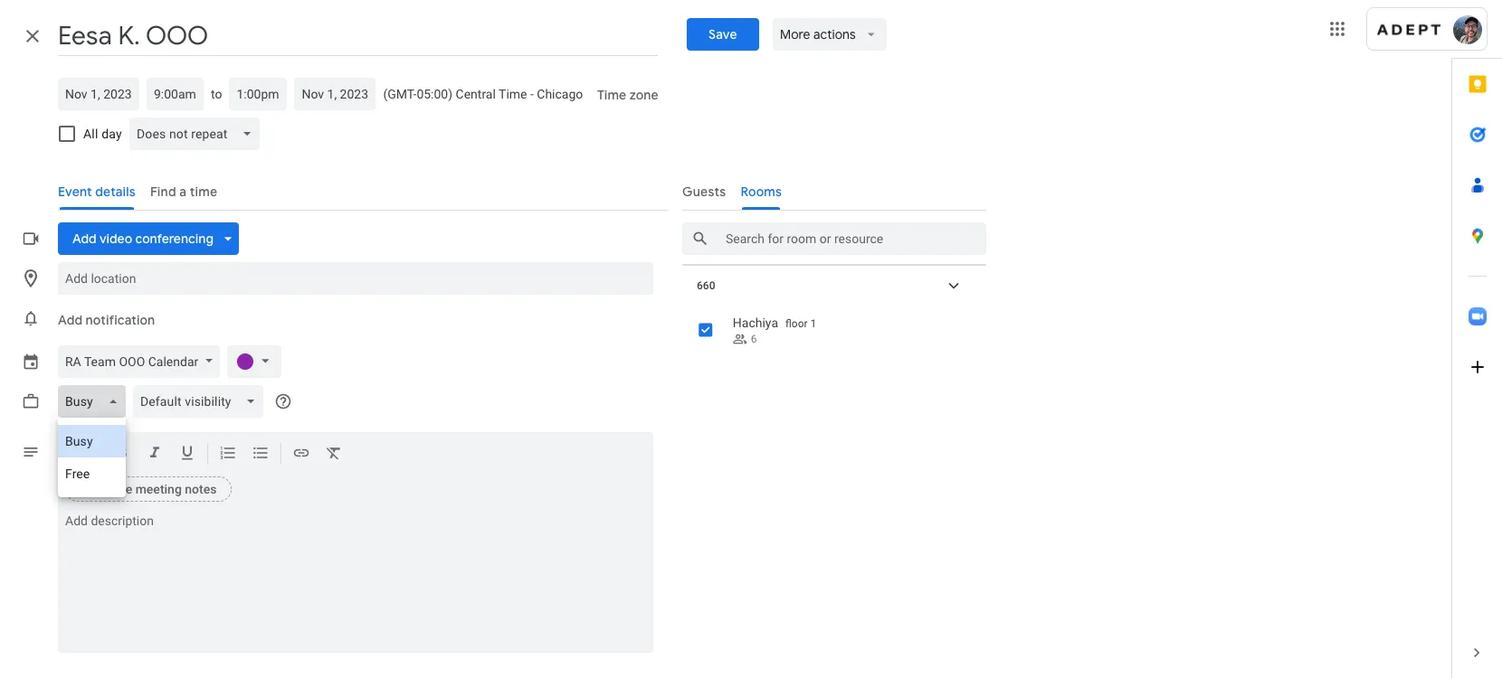 Task type: vqa. For each thing, say whether or not it's contained in the screenshot.
Search for room or resource text field
yes



Task type: locate. For each thing, give the bounding box(es) containing it.
End time text field
[[237, 83, 280, 105]]

tab list
[[1453, 59, 1502, 628]]

remove formatting image
[[325, 444, 343, 465]]

None field
[[129, 118, 267, 150], [58, 386, 133, 418], [133, 386, 271, 418], [129, 118, 267, 150], [58, 386, 133, 418], [133, 386, 271, 418]]

building: 660 tree item
[[682, 265, 986, 357]]

create meeting notes
[[95, 482, 217, 497]]

notes
[[185, 482, 217, 497]]

add inside button
[[58, 312, 83, 329]]

0 vertical spatial add
[[72, 231, 97, 247]]

(gmt-
[[383, 87, 417, 101]]

ra
[[65, 355, 81, 369]]

Title text field
[[58, 16, 658, 56]]

create meeting notes button
[[65, 477, 232, 502]]

option
[[58, 425, 126, 458], [58, 458, 126, 491]]

add
[[72, 231, 97, 247], [58, 312, 83, 329]]

zone
[[630, 87, 659, 103]]

show as list box
[[58, 418, 126, 498]]

1 option from the top
[[58, 425, 126, 458]]

option up the create
[[58, 425, 126, 458]]

actions
[[814, 26, 856, 43]]

1 vertical spatial add
[[58, 312, 83, 329]]

chicago
[[537, 87, 583, 101]]

add for add notification
[[58, 312, 83, 329]]

add notification
[[58, 312, 155, 329]]

to
[[211, 87, 222, 101]]

2 time from the left
[[598, 87, 627, 103]]

time
[[499, 87, 527, 101], [598, 87, 627, 103]]

660 element
[[697, 279, 715, 292]]

hachiya floor 1 6
[[733, 316, 817, 346]]

loading... progress bar
[[558, 253, 986, 257]]

video
[[100, 231, 132, 247]]

day
[[102, 127, 122, 141]]

time left -
[[499, 87, 527, 101]]

time left zone
[[598, 87, 627, 103]]

add inside dropdown button
[[72, 231, 97, 247]]

1 horizontal spatial time
[[598, 87, 627, 103]]

add up ra
[[58, 312, 83, 329]]

add video conferencing button
[[58, 223, 239, 255]]

660
[[697, 279, 715, 292]]

all
[[83, 127, 98, 141]]

1 time from the left
[[499, 87, 527, 101]]

all day
[[83, 127, 122, 141]]

05:00)
[[417, 87, 453, 101]]

time inside time zone button
[[598, 87, 627, 103]]

more actions arrow_drop_down
[[780, 26, 880, 43]]

add left the video on the top of the page
[[72, 231, 97, 247]]

Description text field
[[58, 514, 653, 650]]

arrow_drop_down
[[863, 26, 880, 43]]

italic image
[[146, 444, 164, 465]]

ra team ooo calendar
[[65, 355, 198, 369]]

option left italic image
[[58, 458, 126, 491]]

0 horizontal spatial time
[[499, 87, 527, 101]]

calendar
[[148, 355, 198, 369]]



Task type: describe. For each thing, give the bounding box(es) containing it.
formatting options toolbar
[[58, 433, 653, 476]]

time zone button
[[590, 79, 666, 111]]

floor
[[786, 318, 808, 330]]

6
[[751, 333, 757, 346]]

team
[[84, 355, 116, 369]]

ooo
[[119, 355, 145, 369]]

save
[[708, 26, 737, 43]]

add for add video conferencing
[[72, 231, 97, 247]]

Search for room or resource text field
[[726, 228, 979, 250]]

(gmt-05:00) central time - chicago
[[383, 87, 583, 101]]

1
[[811, 318, 817, 330]]

insert link image
[[292, 444, 310, 465]]

add video conferencing
[[72, 231, 214, 247]]

conferencing
[[135, 231, 214, 247]]

time zone
[[598, 87, 659, 103]]

bulleted list image
[[252, 444, 270, 465]]

underline image
[[178, 444, 196, 465]]

End date text field
[[302, 83, 369, 105]]

2 option from the top
[[58, 458, 126, 491]]

-
[[530, 87, 534, 101]]

Start time text field
[[154, 83, 196, 105]]

create
[[95, 482, 132, 497]]

Start date text field
[[65, 83, 132, 105]]

save button
[[686, 18, 759, 51]]

add notification button
[[51, 299, 162, 342]]

bold image
[[113, 444, 131, 465]]

hachiya
[[733, 316, 778, 330]]

more
[[780, 26, 811, 43]]

central
[[456, 87, 496, 101]]

available room: hachiya, floor 1. currently selected. has capacity for 6 people. tree item
[[682, 303, 986, 357]]

numbered list image
[[219, 444, 237, 465]]

Location text field
[[65, 262, 646, 295]]

meeting
[[135, 482, 182, 497]]

notification
[[86, 312, 155, 329]]



